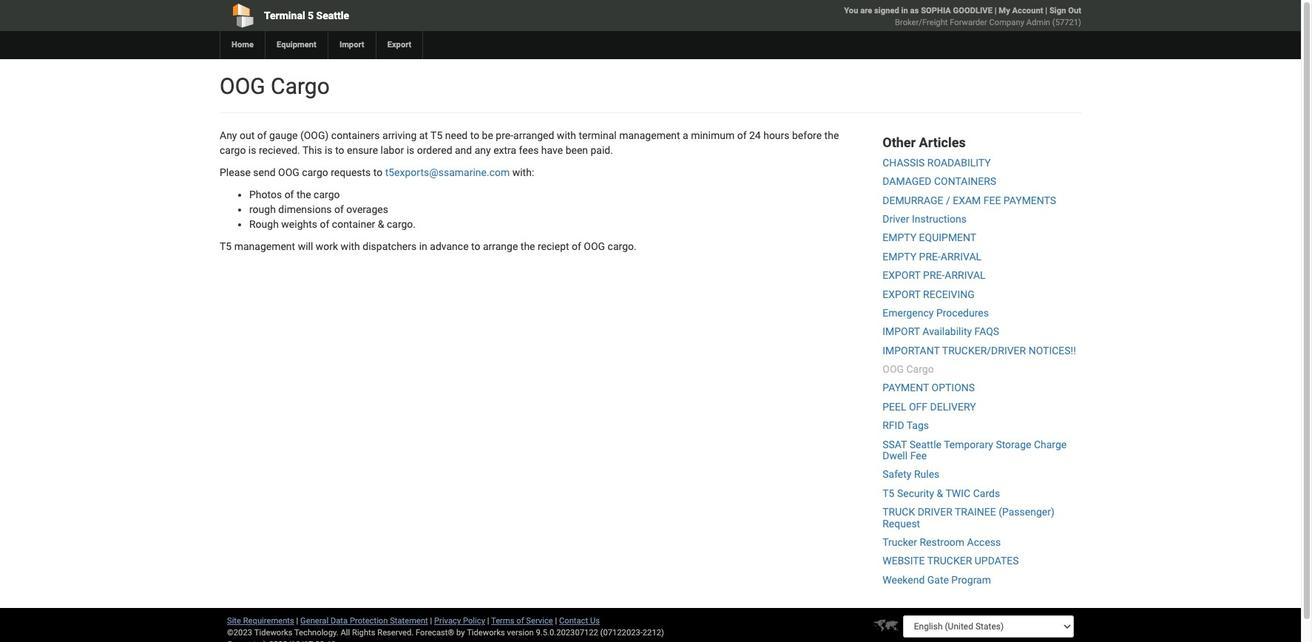 Task type: describe. For each thing, give the bounding box(es) containing it.
sophia
[[921, 6, 951, 16]]

security
[[897, 487, 934, 499]]

empty pre-arrival link
[[883, 251, 982, 262]]

general data protection statement link
[[300, 616, 428, 626]]

statement
[[390, 616, 428, 626]]

damaged
[[883, 175, 932, 187]]

oog right reciept
[[584, 240, 605, 252]]

export
[[387, 40, 412, 50]]

signed
[[874, 6, 899, 16]]

peel off delivery link
[[883, 401, 976, 413]]

home
[[232, 40, 254, 50]]

and
[[455, 144, 472, 156]]

driver
[[883, 213, 909, 225]]

| up the forecast®
[[430, 616, 432, 626]]

seattle inside other articles chassis roadability damaged containers demurrage / exam fee payments driver instructions empty equipment empty pre-arrival export pre-arrival export receiving emergency procedures import availability faqs important trucker/driver notices!! oog cargo payment options peel off delivery rfid tags ssat seattle temporary storage charge dwell fee safety rules t5 security & twic cards truck driver trainee (passenger) request trucker restroom access website trucker updates weekend gate program
[[910, 438, 942, 450]]

important trucker/driver notices!! link
[[883, 344, 1076, 356]]

payments
[[1004, 194, 1056, 206]]

site requirements | general data protection statement | privacy policy | terms of service | contact us ©2023 tideworks technology. all rights reserved. forecast® by tideworks version 9.5.0.202307122 (07122023-2212)
[[227, 616, 664, 638]]

pre-
[[496, 129, 513, 141]]

0 vertical spatial seattle
[[316, 10, 349, 21]]

request
[[883, 517, 920, 529]]

export pre-arrival link
[[883, 269, 986, 281]]

import
[[339, 40, 364, 50]]

weights
[[281, 218, 317, 230]]

container
[[332, 218, 375, 230]]

1 vertical spatial pre-
[[923, 269, 945, 281]]

protection
[[350, 616, 388, 626]]

weekend
[[883, 574, 925, 586]]

contact us link
[[559, 616, 600, 626]]

with inside any out of gauge (oog) containers arriving at t5 need to be pre-arranged with terminal management a minimum of 24 hours before the cargo is recieved. this is to ensure labor is ordered and any extra fees have been paid.
[[557, 129, 576, 141]]

reserved.
[[377, 628, 414, 638]]

will
[[298, 240, 313, 252]]

of left 24
[[737, 129, 747, 141]]

demurrage / exam fee payments link
[[883, 194, 1056, 206]]

gauge
[[269, 129, 298, 141]]

fee
[[984, 194, 1001, 206]]

2 vertical spatial the
[[521, 240, 535, 252]]

& inside other articles chassis roadability damaged containers demurrage / exam fee payments driver instructions empty equipment empty pre-arrival export pre-arrival export receiving emergency procedures import availability faqs important trucker/driver notices!! oog cargo payment options peel off delivery rfid tags ssat seattle temporary storage charge dwell fee safety rules t5 security & twic cards truck driver trainee (passenger) request trucker restroom access website trucker updates weekend gate program
[[937, 487, 943, 499]]

requirements
[[243, 616, 294, 626]]

| left sign
[[1045, 6, 1047, 16]]

delivery
[[930, 401, 976, 413]]

instructions
[[912, 213, 967, 225]]

website
[[883, 555, 925, 567]]

ensure
[[347, 144, 378, 156]]

broker/freight
[[895, 18, 948, 27]]

truck
[[883, 506, 915, 518]]

emergency
[[883, 307, 934, 319]]

exam
[[953, 194, 981, 206]]

chassis
[[883, 157, 925, 168]]

tideworks
[[467, 628, 505, 638]]

availability
[[923, 326, 972, 338]]

forecast®
[[416, 628, 454, 638]]

updates
[[975, 555, 1019, 567]]

cargo. inside photos of the cargo rough dimensions of overages rough weights of container & cargo.
[[387, 218, 416, 230]]

chassis roadability link
[[883, 157, 991, 168]]

contact
[[559, 616, 588, 626]]

arrange
[[483, 240, 518, 252]]

reciept
[[538, 240, 569, 252]]

photos of the cargo rough dimensions of overages rough weights of container & cargo.
[[249, 189, 416, 230]]

data
[[331, 616, 348, 626]]

equipment link
[[265, 31, 328, 59]]

driver instructions link
[[883, 213, 967, 225]]

my account link
[[999, 6, 1043, 16]]

paid.
[[591, 144, 613, 156]]

1 export from the top
[[883, 269, 921, 281]]

any
[[475, 144, 491, 156]]

to down containers
[[335, 144, 344, 156]]

ssat seattle temporary storage charge dwell fee link
[[883, 438, 1067, 462]]

off
[[909, 401, 928, 413]]

other
[[883, 135, 916, 150]]

9.5.0.202307122
[[536, 628, 598, 638]]

have
[[541, 144, 563, 156]]

program
[[951, 574, 991, 586]]

be
[[482, 129, 493, 141]]

arriving
[[382, 129, 417, 141]]

rough
[[249, 203, 276, 215]]

the inside any out of gauge (oog) containers arriving at t5 need to be pre-arranged with terminal management a minimum of 24 hours before the cargo is recieved. this is to ensure labor is ordered and any extra fees have been paid.
[[824, 129, 839, 141]]

import link
[[328, 31, 375, 59]]

to left be
[[470, 129, 479, 141]]

gate
[[927, 574, 949, 586]]

dispatchers
[[363, 240, 417, 252]]

t5exports@ssamarine.com link
[[385, 166, 510, 178]]

labor
[[381, 144, 404, 156]]

of right out
[[257, 129, 267, 141]]

dimensions
[[278, 203, 332, 215]]

please send oog cargo requests to t5exports@ssamarine.com with:
[[220, 166, 534, 178]]

export receiving link
[[883, 288, 975, 300]]

management inside any out of gauge (oog) containers arriving at t5 need to be pre-arranged with terminal management a minimum of 24 hours before the cargo is recieved. this is to ensure labor is ordered and any extra fees have been paid.
[[619, 129, 680, 141]]

1 vertical spatial management
[[234, 240, 295, 252]]

photos
[[249, 189, 282, 200]]

the inside photos of the cargo rough dimensions of overages rough weights of container & cargo.
[[297, 189, 311, 200]]

site
[[227, 616, 241, 626]]

account
[[1012, 6, 1043, 16]]

of inside site requirements | general data protection statement | privacy policy | terms of service | contact us ©2023 tideworks technology. all rights reserved. forecast® by tideworks version 9.5.0.202307122 (07122023-2212)
[[516, 616, 524, 626]]

recieved.
[[259, 144, 300, 156]]

all
[[341, 628, 350, 638]]

oog cargo
[[220, 73, 330, 99]]

t5exports@ssamarine.com
[[385, 166, 510, 178]]

cargo inside any out of gauge (oog) containers arriving at t5 need to be pre-arranged with terminal management a minimum of 24 hours before the cargo is recieved. this is to ensure labor is ordered and any extra fees have been paid.
[[220, 144, 246, 156]]

requests
[[331, 166, 371, 178]]

technology.
[[294, 628, 339, 638]]

t5 security & twic cards link
[[883, 487, 1000, 499]]

terminal 5 seattle
[[264, 10, 349, 21]]

goodlive
[[953, 6, 993, 16]]

of right reciept
[[572, 240, 581, 252]]



Task type: locate. For each thing, give the bounding box(es) containing it.
2 is from the left
[[325, 144, 333, 156]]

are
[[860, 6, 872, 16]]

cargo.
[[387, 218, 416, 230], [608, 240, 637, 252]]

0 horizontal spatial in
[[419, 240, 427, 252]]

containers
[[934, 175, 996, 187]]

2 horizontal spatial the
[[824, 129, 839, 141]]

a
[[683, 129, 688, 141]]

| up 9.5.0.202307122
[[555, 616, 557, 626]]

0 vertical spatial management
[[619, 129, 680, 141]]

1 horizontal spatial t5
[[431, 129, 443, 141]]

| left the my
[[995, 6, 997, 16]]

safety rules link
[[883, 469, 940, 480]]

arrival
[[941, 251, 982, 262], [945, 269, 986, 281]]

cargo. up the dispatchers
[[387, 218, 416, 230]]

ordered
[[417, 144, 452, 156]]

& inside photos of the cargo rough dimensions of overages rough weights of container & cargo.
[[378, 218, 384, 230]]

0 horizontal spatial management
[[234, 240, 295, 252]]

you are signed in as sophia goodlive | my account | sign out broker/freight forwarder company admin (57721)
[[844, 6, 1081, 27]]

arrival up receiving
[[945, 269, 986, 281]]

1 horizontal spatial in
[[901, 6, 908, 16]]

empty down empty equipment link
[[883, 251, 917, 262]]

1 vertical spatial cargo
[[906, 363, 934, 375]]

arrival down equipment
[[941, 251, 982, 262]]

other articles chassis roadability damaged containers demurrage / exam fee payments driver instructions empty equipment empty pre-arrival export pre-arrival export receiving emergency procedures import availability faqs important trucker/driver notices!! oog cargo payment options peel off delivery rfid tags ssat seattle temporary storage charge dwell fee safety rules t5 security & twic cards truck driver trainee (passenger) request trucker restroom access website trucker updates weekend gate program
[[883, 135, 1076, 586]]

1 is from the left
[[248, 144, 256, 156]]

before
[[792, 129, 822, 141]]

sign
[[1049, 6, 1066, 16]]

safety
[[883, 469, 912, 480]]

t5 inside any out of gauge (oog) containers arriving at t5 need to be pre-arranged with terminal management a minimum of 24 hours before the cargo is recieved. this is to ensure labor is ordered and any extra fees have been paid.
[[431, 129, 443, 141]]

2212)
[[643, 628, 664, 638]]

0 horizontal spatial is
[[248, 144, 256, 156]]

3 is from the left
[[407, 144, 414, 156]]

0 horizontal spatial cargo.
[[387, 218, 416, 230]]

1 vertical spatial arrival
[[945, 269, 986, 281]]

pre-
[[919, 251, 941, 262], [923, 269, 945, 281]]

of up version
[[516, 616, 524, 626]]

the left reciept
[[521, 240, 535, 252]]

out
[[240, 129, 255, 141]]

cargo for of
[[314, 189, 340, 200]]

1 vertical spatial &
[[937, 487, 943, 499]]

damaged containers link
[[883, 175, 996, 187]]

pre- down empty pre-arrival link
[[923, 269, 945, 281]]

with:
[[512, 166, 534, 178]]

2 vertical spatial cargo
[[314, 189, 340, 200]]

sign out link
[[1049, 6, 1081, 16]]

2 horizontal spatial t5
[[883, 487, 895, 499]]

0 vertical spatial cargo
[[220, 144, 246, 156]]

1 vertical spatial cargo
[[302, 166, 328, 178]]

any
[[220, 129, 237, 141]]

version
[[507, 628, 534, 638]]

1 horizontal spatial cargo.
[[608, 240, 637, 252]]

twic
[[946, 487, 971, 499]]

0 horizontal spatial cargo
[[271, 73, 330, 99]]

terminal
[[579, 129, 617, 141]]

0 horizontal spatial the
[[297, 189, 311, 200]]

export up emergency
[[883, 288, 921, 300]]

0 vertical spatial with
[[557, 129, 576, 141]]

with up been
[[557, 129, 576, 141]]

0 vertical spatial empty
[[883, 232, 917, 244]]

0 horizontal spatial t5
[[220, 240, 232, 252]]

demurrage
[[883, 194, 943, 206]]

is right "this"
[[325, 144, 333, 156]]

in left advance
[[419, 240, 427, 252]]

cargo down equipment link
[[271, 73, 330, 99]]

1 vertical spatial export
[[883, 288, 921, 300]]

2 horizontal spatial is
[[407, 144, 414, 156]]

in
[[901, 6, 908, 16], [419, 240, 427, 252]]

advance
[[430, 240, 469, 252]]

1 vertical spatial with
[[341, 240, 360, 252]]

1 vertical spatial seattle
[[910, 438, 942, 450]]

1 horizontal spatial is
[[325, 144, 333, 156]]

0 horizontal spatial seattle
[[316, 10, 349, 21]]

roadability
[[927, 157, 991, 168]]

cargo
[[271, 73, 330, 99], [906, 363, 934, 375]]

2 empty from the top
[[883, 251, 917, 262]]

1 horizontal spatial with
[[557, 129, 576, 141]]

the right "before"
[[824, 129, 839, 141]]

is down out
[[248, 144, 256, 156]]

cargo inside photos of the cargo rough dimensions of overages rough weights of container & cargo.
[[314, 189, 340, 200]]

1 vertical spatial in
[[419, 240, 427, 252]]

privacy
[[434, 616, 461, 626]]

1 horizontal spatial management
[[619, 129, 680, 141]]

oog down recieved.
[[278, 166, 299, 178]]

seattle down tags
[[910, 438, 942, 450]]

t5 inside other articles chassis roadability damaged containers demurrage / exam fee payments driver instructions empty equipment empty pre-arrival export pre-arrival export receiving emergency procedures import availability faqs important trucker/driver notices!! oog cargo payment options peel off delivery rfid tags ssat seattle temporary storage charge dwell fee safety rules t5 security & twic cards truck driver trainee (passenger) request trucker restroom access website trucker updates weekend gate program
[[883, 487, 895, 499]]

export up export receiving link
[[883, 269, 921, 281]]

of up work
[[320, 218, 329, 230]]

cargo
[[220, 144, 246, 156], [302, 166, 328, 178], [314, 189, 340, 200]]

0 vertical spatial the
[[824, 129, 839, 141]]

my
[[999, 6, 1010, 16]]

1 vertical spatial the
[[297, 189, 311, 200]]

overages
[[346, 203, 388, 215]]

the
[[824, 129, 839, 141], [297, 189, 311, 200], [521, 240, 535, 252]]

0 vertical spatial in
[[901, 6, 908, 16]]

faqs
[[975, 326, 999, 338]]

©2023 tideworks
[[227, 628, 292, 638]]

pre- down empty equipment link
[[919, 251, 941, 262]]

dwell
[[883, 450, 908, 462]]

1 vertical spatial empty
[[883, 251, 917, 262]]

1 horizontal spatial &
[[937, 487, 943, 499]]

please
[[220, 166, 251, 178]]

extra
[[493, 144, 516, 156]]

1 horizontal spatial cargo
[[906, 363, 934, 375]]

storage
[[996, 438, 1031, 450]]

trucker
[[927, 555, 972, 567]]

is right labor
[[407, 144, 414, 156]]

management left a
[[619, 129, 680, 141]]

0 vertical spatial export
[[883, 269, 921, 281]]

cargo for send
[[302, 166, 328, 178]]

rfid
[[883, 420, 904, 431]]

send
[[253, 166, 276, 178]]

rules
[[914, 469, 940, 480]]

payment options link
[[883, 382, 975, 394]]

trucker
[[883, 536, 917, 548]]

| left general
[[296, 616, 298, 626]]

rights
[[352, 628, 375, 638]]

procedures
[[936, 307, 989, 319]]

(57721)
[[1052, 18, 1081, 27]]

empty down "driver"
[[883, 232, 917, 244]]

cards
[[973, 487, 1000, 499]]

0 horizontal spatial with
[[341, 240, 360, 252]]

cargo down "this"
[[302, 166, 328, 178]]

1 vertical spatial cargo.
[[608, 240, 637, 252]]

in left as
[[901, 6, 908, 16]]

1 horizontal spatial the
[[521, 240, 535, 252]]

terms of service link
[[491, 616, 553, 626]]

empty equipment link
[[883, 232, 976, 244]]

receiving
[[923, 288, 975, 300]]

fees
[[519, 144, 539, 156]]

in inside the you are signed in as sophia goodlive | my account | sign out broker/freight forwarder company admin (57721)
[[901, 6, 908, 16]]

any out of gauge (oog) containers arriving at t5 need to be pre-arranged with terminal management a minimum of 24 hours before the cargo is recieved. this is to ensure labor is ordered and any extra fees have been paid.
[[220, 129, 839, 156]]

home link
[[220, 31, 265, 59]]

cargo. right reciept
[[608, 240, 637, 252]]

import availability faqs link
[[883, 326, 999, 338]]

at
[[419, 129, 428, 141]]

seattle
[[316, 10, 349, 21], [910, 438, 942, 450]]

0 vertical spatial pre-
[[919, 251, 941, 262]]

/
[[946, 194, 950, 206]]

you
[[844, 6, 858, 16]]

oog up payment
[[883, 363, 904, 375]]

containers
[[331, 129, 380, 141]]

export link
[[375, 31, 423, 59]]

emergency procedures link
[[883, 307, 989, 319]]

1 vertical spatial t5
[[220, 240, 232, 252]]

2 export from the top
[[883, 288, 921, 300]]

payment
[[883, 382, 929, 394]]

need
[[445, 129, 468, 141]]

0 vertical spatial cargo.
[[387, 218, 416, 230]]

to left arrange
[[471, 240, 480, 252]]

(07122023-
[[600, 628, 643, 638]]

oog down home link
[[220, 73, 265, 99]]

0 horizontal spatial &
[[378, 218, 384, 230]]

& down "overages"
[[378, 218, 384, 230]]

t5 management will work with dispatchers in advance to arrange the reciept of oog cargo.
[[220, 240, 637, 252]]

import
[[883, 326, 920, 338]]

the up dimensions
[[297, 189, 311, 200]]

cargo down any
[[220, 144, 246, 156]]

access
[[967, 536, 1001, 548]]

of up container
[[334, 203, 344, 215]]

to down labor
[[373, 166, 383, 178]]

cargo up dimensions
[[314, 189, 340, 200]]

2 vertical spatial t5
[[883, 487, 895, 499]]

cargo up the payment options "link"
[[906, 363, 934, 375]]

& left twic at bottom
[[937, 487, 943, 499]]

cargo inside other articles chassis roadability damaged containers demurrage / exam fee payments driver instructions empty equipment empty pre-arrival export pre-arrival export receiving emergency procedures import availability faqs important trucker/driver notices!! oog cargo payment options peel off delivery rfid tags ssat seattle temporary storage charge dwell fee safety rules t5 security & twic cards truck driver trainee (passenger) request trucker restroom access website trucker updates weekend gate program
[[906, 363, 934, 375]]

forwarder
[[950, 18, 987, 27]]

us
[[590, 616, 600, 626]]

equipment
[[277, 40, 316, 50]]

with down container
[[341, 240, 360, 252]]

management down rough
[[234, 240, 295, 252]]

website trucker updates link
[[883, 555, 1019, 567]]

1 horizontal spatial seattle
[[910, 438, 942, 450]]

0 vertical spatial t5
[[431, 129, 443, 141]]

0 vertical spatial cargo
[[271, 73, 330, 99]]

0 vertical spatial arrival
[[941, 251, 982, 262]]

seattle right 5
[[316, 10, 349, 21]]

0 vertical spatial &
[[378, 218, 384, 230]]

| up tideworks
[[487, 616, 489, 626]]

empty
[[883, 232, 917, 244], [883, 251, 917, 262]]

24
[[749, 129, 761, 141]]

of up dimensions
[[284, 189, 294, 200]]

(oog)
[[300, 129, 329, 141]]

oog inside other articles chassis roadability damaged containers demurrage / exam fee payments driver instructions empty equipment empty pre-arrival export pre-arrival export receiving emergency procedures import availability faqs important trucker/driver notices!! oog cargo payment options peel off delivery rfid tags ssat seattle temporary storage charge dwell fee safety rules t5 security & twic cards truck driver trainee (passenger) request trucker restroom access website trucker updates weekend gate program
[[883, 363, 904, 375]]

1 empty from the top
[[883, 232, 917, 244]]



Task type: vqa. For each thing, say whether or not it's contained in the screenshot.
entering
no



